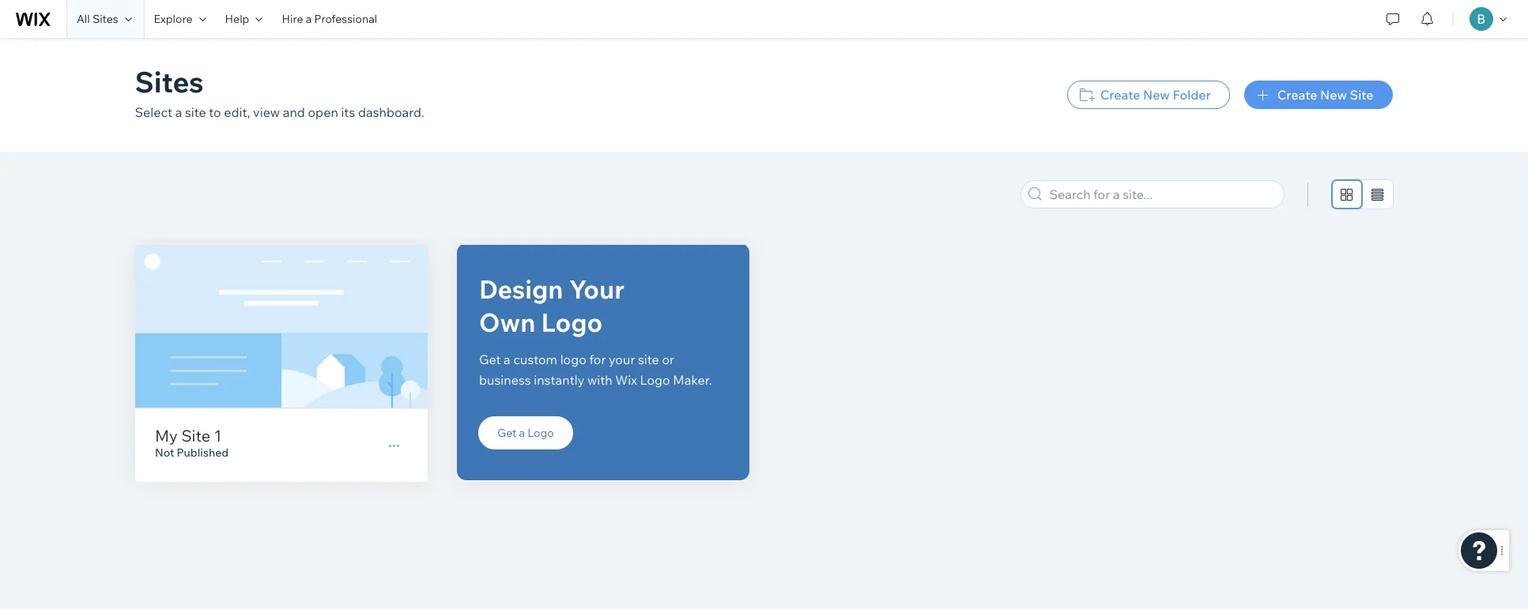 Task type: vqa. For each thing, say whether or not it's contained in the screenshot.
EDITOR
no



Task type: describe. For each thing, give the bounding box(es) containing it.
get a custom logo for your site or business instantly with wix logo maker.
[[479, 352, 712, 388]]

site inside sites select a site to edit, view and open its dashboard.
[[185, 104, 207, 120]]

published
[[177, 446, 229, 460]]

create for create new folder
[[1101, 87, 1141, 103]]

help
[[225, 12, 249, 26]]

create new site button
[[1244, 81, 1393, 109]]

create new folder button
[[1067, 81, 1230, 109]]

and
[[283, 104, 305, 120]]

my
[[155, 426, 178, 446]]

design your own logo
[[479, 274, 624, 338]]

sites select a site to edit, view and open its dashboard.
[[135, 64, 425, 120]]

a for get a custom logo for your site or business instantly with wix logo maker.
[[504, 352, 511, 368]]

my site 1 not published
[[155, 426, 229, 460]]

site inside button
[[1350, 87, 1374, 103]]

logo inside get a custom logo for your site or business instantly with wix logo maker.
[[640, 372, 670, 388]]

1
[[214, 426, 222, 446]]

create for create new site
[[1278, 87, 1318, 103]]

for
[[589, 352, 606, 368]]

hire a professional
[[282, 12, 377, 26]]

logo
[[560, 352, 586, 368]]

instantly
[[534, 372, 584, 388]]

edit,
[[224, 104, 251, 120]]

dashboard.
[[358, 104, 425, 120]]

open
[[308, 104, 339, 120]]

hire
[[282, 12, 303, 26]]

get a logo link
[[478, 417, 573, 450]]

new for site
[[1321, 87, 1347, 103]]

wix
[[615, 372, 637, 388]]

all sites
[[77, 12, 118, 26]]

own
[[479, 307, 535, 338]]

hire a professional link
[[272, 0, 387, 38]]

sites inside sites select a site to edit, view and open its dashboard.
[[135, 64, 204, 100]]



Task type: locate. For each thing, give the bounding box(es) containing it.
get
[[479, 352, 501, 368], [497, 426, 517, 440]]

1 create from the left
[[1101, 87, 1141, 103]]

help button
[[215, 0, 272, 38]]

logo inside the design your own logo
[[541, 307, 603, 338]]

sites up select
[[135, 64, 204, 100]]

site inside get a custom logo for your site or business instantly with wix logo maker.
[[638, 352, 659, 368]]

get inside get a custom logo for your site or business instantly with wix logo maker.
[[479, 352, 501, 368]]

create new folder
[[1101, 87, 1211, 103]]

new for folder
[[1143, 87, 1170, 103]]

0 horizontal spatial site
[[185, 104, 207, 120]]

0 vertical spatial logo
[[541, 307, 603, 338]]

2 new from the left
[[1321, 87, 1347, 103]]

explore
[[154, 12, 193, 26]]

1 horizontal spatial sites
[[135, 64, 204, 100]]

site
[[1350, 87, 1374, 103], [181, 426, 210, 446]]

get up business
[[479, 352, 501, 368]]

0 horizontal spatial sites
[[92, 12, 118, 26]]

Search for a site... field
[[1045, 181, 1279, 208]]

1 horizontal spatial new
[[1321, 87, 1347, 103]]

maker.
[[673, 372, 712, 388]]

0 vertical spatial sites
[[92, 12, 118, 26]]

1 vertical spatial get
[[497, 426, 517, 440]]

1 new from the left
[[1143, 87, 1170, 103]]

a
[[306, 12, 312, 26], [176, 104, 183, 120], [504, 352, 511, 368], [519, 426, 525, 440]]

0 vertical spatial site
[[185, 104, 207, 120]]

a right select
[[176, 104, 183, 120]]

site left the to
[[185, 104, 207, 120]]

new
[[1143, 87, 1170, 103], [1321, 87, 1347, 103]]

site left or
[[638, 352, 659, 368]]

your
[[609, 352, 635, 368]]

site inside my site 1 not published
[[181, 426, 210, 446]]

1 vertical spatial logo
[[640, 372, 670, 388]]

sites right all
[[92, 12, 118, 26]]

1 vertical spatial site
[[638, 352, 659, 368]]

1 vertical spatial site
[[181, 426, 210, 446]]

0 horizontal spatial new
[[1143, 87, 1170, 103]]

all
[[77, 12, 90, 26]]

a up business
[[504, 352, 511, 368]]

logo down instantly
[[527, 426, 554, 440]]

2 create from the left
[[1278, 87, 1318, 103]]

1 vertical spatial sites
[[135, 64, 204, 100]]

create inside create new folder button
[[1101, 87, 1141, 103]]

0 vertical spatial site
[[1350, 87, 1374, 103]]

1 horizontal spatial site
[[1350, 87, 1374, 103]]

2 vertical spatial logo
[[527, 426, 554, 440]]

a for hire a professional
[[306, 12, 312, 26]]

to
[[209, 104, 222, 120]]

0 horizontal spatial create
[[1101, 87, 1141, 103]]

get for get a custom logo for your site or business instantly with wix logo maker.
[[479, 352, 501, 368]]

get a logo
[[497, 426, 554, 440]]

get for get a logo
[[497, 426, 517, 440]]

view
[[253, 104, 280, 120]]

0 horizontal spatial site
[[181, 426, 210, 446]]

custom
[[513, 352, 557, 368]]

logo up the 'logo'
[[541, 307, 603, 338]]

create new site
[[1278, 87, 1374, 103]]

folder
[[1173, 87, 1211, 103]]

logo
[[541, 307, 603, 338], [640, 372, 670, 388], [527, 426, 554, 440]]

site
[[185, 104, 207, 120], [638, 352, 659, 368]]

0 vertical spatial get
[[479, 352, 501, 368]]

a down business
[[519, 426, 525, 440]]

1 horizontal spatial create
[[1278, 87, 1318, 103]]

create inside create new site button
[[1278, 87, 1318, 103]]

sites
[[92, 12, 118, 26], [135, 64, 204, 100]]

its
[[341, 104, 356, 120]]

with
[[587, 372, 612, 388]]

or
[[662, 352, 674, 368]]

a inside sites select a site to edit, view and open its dashboard.
[[176, 104, 183, 120]]

logo down or
[[640, 372, 670, 388]]

get down business
[[497, 426, 517, 440]]

professional
[[314, 12, 377, 26]]

a inside get a custom logo for your site or business instantly with wix logo maker.
[[504, 352, 511, 368]]

your
[[569, 274, 624, 305]]

select
[[135, 104, 173, 120]]

create
[[1101, 87, 1141, 103], [1278, 87, 1318, 103]]

design
[[479, 274, 563, 305]]

a for get a logo
[[519, 426, 525, 440]]

a right hire
[[306, 12, 312, 26]]

1 horizontal spatial site
[[638, 352, 659, 368]]

business
[[479, 372, 531, 388]]

not
[[155, 446, 174, 460]]



